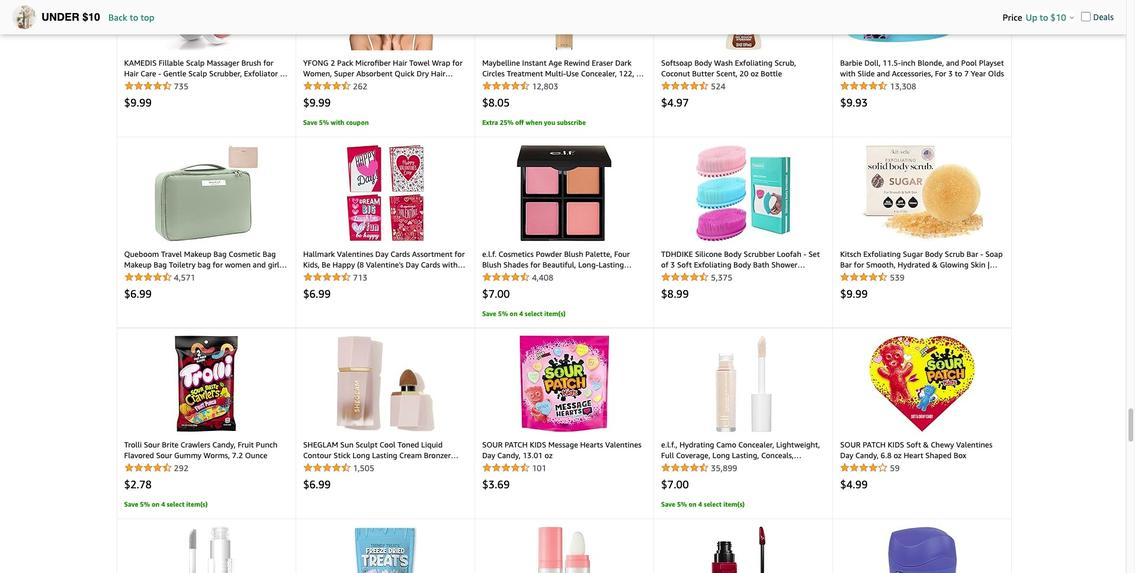 Task type: vqa. For each thing, say whether or not it's contained in the screenshot.


Task type: describe. For each thing, give the bounding box(es) containing it.
blonde,
[[918, 58, 945, 68]]

shaped
[[926, 451, 952, 461]]

cosmetics
[[499, 250, 534, 259]]

envelopes)
[[303, 271, 341, 280]]

with inside hallmark valentines day cards assortment for kids, be happy (8 valentine's day cards with envelopes)
[[443, 260, 458, 270]]

large
[[426, 80, 445, 89]]

to for back
[[130, 12, 138, 23]]

1 horizontal spatial blush
[[564, 250, 584, 259]]

women
[[225, 260, 251, 270]]

25%
[[500, 119, 514, 126]]

count
[[482, 80, 503, 89]]

yfong 2 pack microfiber hair towel wrap for women, super absorbent quick dry hair turban for all hair style anti frizz, large hair drying towel with button
[[303, 58, 463, 100]]

body inside softsoap body wash exfoliating scrub, coconut butter scent, 20 oz bottle
[[695, 58, 712, 68]]

$9.99 for 262
[[303, 96, 331, 109]]

$4.97
[[662, 96, 689, 109]]

3 inside tdhdike silicone body scrubber loofah - set of 3 soft exfoliating body bath shower scrubber loofah brush for sensitive kids women men all kinds of skin
[[671, 260, 675, 270]]

cosmetic
[[229, 250, 261, 259]]

sheglam sun sculpt cool toned liquid contour stick long lasting cream bronzer makeup - warm honey
[[303, 441, 451, 471]]

for inside queboom travel makeup bag cosmetic bag makeup bag toiletry bag for women and girls gifts christmas gift (green)
[[213, 260, 223, 270]]

1 horizontal spatial of
[[740, 282, 747, 291]]

age
[[549, 58, 562, 68]]

with inside barbie doll, 11.5-inch blonde, and pool playset with slide and accessories, for 3 to 7 year olds
[[841, 69, 856, 78]]

save 5% on 4 select item(s) for 35,899
[[662, 501, 745, 509]]

liquid
[[421, 441, 443, 450]]

4 for 35,899
[[699, 501, 702, 509]]

(8
[[357, 260, 364, 270]]

absorbent
[[356, 69, 393, 78]]

patch for $4.99
[[863, 441, 886, 450]]

1 vertical spatial loofah
[[695, 271, 719, 280]]

toiletry
[[169, 260, 196, 270]]

scrub,
[[775, 58, 797, 68]]

playset
[[979, 58, 1004, 68]]

on for 4,408
[[510, 310, 518, 318]]

day down assortment
[[406, 260, 419, 270]]

soft inside sour patch kids soft & chewy valentines day candy, 6.8 oz heart shaped box
[[907, 441, 922, 450]]

5% for 262
[[319, 119, 329, 126]]

playmonster farkle classic dice game - family game night - easy to travel - ages 8+ image
[[888, 527, 958, 574]]

valentines inside sour patch kids message hearts valentines day candy, 13.01 oz
[[606, 441, 642, 450]]

trolli
[[124, 441, 142, 450]]

- inside tdhdike silicone body scrubber loofah - set of 3 soft exfoliating body bath shower scrubber loofah brush for sensitive kids women men all kinds of skin
[[804, 250, 807, 259]]

palette,
[[586, 250, 612, 259]]

select for 4,408
[[525, 310, 543, 318]]

flavored
[[124, 451, 154, 461]]

1 horizontal spatial and
[[877, 69, 890, 78]]

may
[[546, 80, 560, 89]]

save for 35,899
[[662, 501, 676, 509]]

5% for 35,899
[[677, 501, 687, 509]]

cool
[[380, 441, 396, 450]]

hallmark valentines day cards assortment for kids, be happy (8 valentine's day cards with envelopes)
[[303, 250, 465, 280]]

0 vertical spatial towel
[[410, 58, 430, 68]]

for down super on the top of the page
[[330, 80, 340, 89]]

candy, inside sour patch kids message hearts valentines day candy, 13.01 oz
[[498, 451, 521, 461]]

soft inside tdhdike silicone body scrubber loofah - set of 3 soft exfoliating body bath shower scrubber loofah brush for sensitive kids women men all kinds of skin
[[677, 260, 692, 270]]

select for 292
[[167, 501, 185, 509]]

warm
[[338, 462, 359, 471]]

select for 35,899
[[704, 501, 722, 509]]

2
[[331, 58, 335, 68]]

sour for $3.69
[[482, 441, 503, 450]]

happy
[[333, 260, 355, 270]]

turban
[[303, 80, 328, 89]]

$6.99 for 713
[[303, 288, 331, 301]]

2 horizontal spatial bag
[[263, 250, 276, 259]]

pack
[[337, 58, 353, 68]]

0 horizontal spatial of
[[662, 260, 669, 270]]

microfiber
[[355, 58, 391, 68]]

1 vertical spatial makeup
[[124, 260, 152, 270]]

with inside yfong 2 pack microfiber hair towel wrap for women, super absorbent quick dry hair turban for all hair style anti frizz, large hair drying towel with button
[[351, 90, 367, 100]]

women
[[662, 282, 688, 291]]

5,375
[[711, 273, 733, 283]]

glitter powder highlighter makeup, body brightens the natural three-dimensional face blusher patting powder highlighter. (01# white moonbeam) image
[[538, 527, 591, 574]]

wash
[[714, 58, 733, 68]]

light
[[516, 271, 534, 280]]

circles
[[482, 69, 505, 78]]

makeup inside "sheglam sun sculpt cool toned liquid contour stick long lasting cream bronzer makeup - warm honey"
[[303, 462, 331, 471]]

worms,
[[204, 451, 230, 461]]

1 vertical spatial sour
[[156, 451, 172, 461]]

box
[[954, 451, 967, 461]]

7
[[965, 69, 969, 78]]

to inside barbie doll, 11.5-inch blonde, and pool playset with slide and accessories, for 3 to 7 year olds
[[955, 69, 963, 78]]

long
[[353, 451, 370, 461]]

hair down the absorbent
[[353, 80, 368, 89]]

hair right large
[[447, 80, 462, 89]]

day inside sour patch kids message hearts valentines day candy, 13.01 oz
[[482, 451, 496, 461]]

sensitive
[[755, 271, 787, 280]]

under
[[41, 11, 79, 23]]

0 horizontal spatial bag
[[154, 260, 167, 270]]

dry
[[417, 69, 429, 78]]

dark
[[616, 58, 632, 68]]

back
[[109, 12, 127, 23]]

honey
[[361, 462, 383, 471]]

gift
[[179, 271, 192, 280]]

1 vertical spatial scrubber
[[662, 271, 693, 280]]

for right wrap
[[453, 58, 463, 68]]

e.l.f. cosmetics powder blush palette, four blush shades for beautiful, long-lasting pigment, light
[[482, 250, 630, 280]]

when
[[526, 119, 543, 126]]

pool
[[962, 58, 977, 68]]

item(s) for 35,899
[[724, 501, 745, 509]]

1 vertical spatial towel
[[329, 90, 349, 100]]

candy, inside sour patch kids soft & chewy valentines day candy, 6.8 oz heart shaped box
[[856, 451, 879, 461]]

off
[[516, 119, 524, 126]]

patch for $3.69
[[505, 441, 528, 450]]

kids,
[[303, 260, 320, 270]]

for inside tdhdike silicone body scrubber loofah - set of 3 soft exfoliating body bath shower scrubber loofah brush for sensitive kids women men all kinds of skin
[[743, 271, 753, 280]]

back to top
[[109, 12, 154, 23]]

11.5-
[[883, 58, 902, 68]]

popover image
[[1070, 16, 1074, 19]]

4 for 4,408
[[520, 310, 523, 318]]

punch
[[256, 441, 278, 450]]

crawlers
[[181, 441, 211, 450]]

2 vertical spatial body
[[734, 260, 752, 270]]

up to $10
[[1026, 12, 1067, 23]]

exfoliating inside tdhdike silicone body scrubber loofah - set of 3 soft exfoliating body bath shower scrubber loofah brush for sensitive kids women men all kinds of skin
[[694, 260, 732, 270]]

0 horizontal spatial $10
[[82, 11, 100, 23]]

eraser
[[592, 58, 614, 68]]

7.2
[[232, 451, 243, 461]]

valentines inside sour patch kids soft & chewy valentines day candy, 6.8 oz heart shaped box
[[957, 441, 993, 450]]

for inside e.l.f. cosmetics powder blush palette, four blush shades for beautiful, long-lasting pigment, light
[[531, 260, 541, 270]]

lasting inside "sheglam sun sculpt cool toned liquid contour stick long lasting cream bronzer makeup - warm honey"
[[372, 451, 398, 461]]

coconut
[[662, 69, 691, 78]]

item(s) for 292
[[186, 501, 208, 509]]

- inside "sheglam sun sculpt cool toned liquid contour stick long lasting cream bronzer makeup - warm honey"
[[333, 462, 336, 471]]

save for 292
[[124, 501, 138, 509]]

bath
[[754, 260, 770, 270]]

stick
[[334, 451, 351, 461]]

5% for 292
[[140, 501, 150, 509]]

trendy treats freeze dried candy - fun, exotic & weird | featured on tik tok trendy treats channel | delightful crunchy bites - perfect candy gift for kids - resealable packaging - 4.2oz image
[[353, 527, 418, 574]]

sheglam
[[303, 441, 338, 450]]

rewind
[[564, 58, 590, 68]]

skin
[[749, 282, 764, 291]]

all inside tdhdike silicone body scrubber loofah - set of 3 soft exfoliating body bath shower scrubber loofah brush for sensitive kids women men all kinds of skin
[[708, 282, 717, 291]]

barbie doll, 11.5-inch blonde, and pool playset with slide and accessories, for 3 to 7 year olds
[[841, 58, 1005, 78]]

$3.69
[[482, 478, 510, 491]]

olds
[[989, 69, 1005, 78]]

$4.99
[[841, 478, 868, 491]]

$9.93
[[841, 96, 868, 109]]

0 horizontal spatial cards
[[391, 250, 410, 259]]

6.8
[[881, 451, 892, 461]]

oz for $3.69
[[545, 451, 553, 461]]

four
[[614, 250, 630, 259]]

softsoap
[[662, 58, 693, 68]]

softsoap body wash exfoliating scrub, coconut butter scent, 20 oz bottle
[[662, 58, 797, 78]]

anti
[[389, 80, 404, 89]]

assortment
[[412, 250, 453, 259]]

1 horizontal spatial loofah
[[777, 250, 802, 259]]

1 horizontal spatial bag
[[214, 250, 227, 259]]

13,308
[[890, 81, 917, 91]]

0 vertical spatial and
[[947, 58, 960, 68]]



Task type: locate. For each thing, give the bounding box(es) containing it.
heart
[[904, 451, 924, 461]]

save 5% on 4 select item(s) for 292
[[124, 501, 208, 509]]

1 horizontal spatial makeup
[[184, 250, 212, 259]]

$10 left popover image
[[1051, 12, 1067, 23]]

sour patch kids soft & chewy valentines day candy, 6.8 oz heart shaped box
[[841, 441, 993, 461]]

select down 292
[[167, 501, 185, 509]]

women,
[[303, 69, 332, 78]]

patch up the 6.8 in the bottom right of the page
[[863, 441, 886, 450]]

1 patch from the left
[[505, 441, 528, 450]]

hair
[[393, 58, 407, 68], [431, 69, 446, 78], [353, 80, 368, 89], [447, 80, 462, 89]]

1 horizontal spatial item(s)
[[545, 310, 566, 318]]

save 5% on 4 select item(s) down the "light"
[[482, 310, 566, 318]]

0 horizontal spatial select
[[167, 501, 185, 509]]

1 vertical spatial cards
[[421, 260, 441, 270]]

kids for $3.69
[[530, 441, 547, 450]]

2 horizontal spatial 4
[[699, 501, 702, 509]]

message
[[549, 441, 578, 450]]

item(s) down 292
[[186, 501, 208, 509]]

soft down 'tdhdike'
[[677, 260, 692, 270]]

1 horizontal spatial patch
[[863, 441, 886, 450]]

713
[[353, 273, 368, 283]]

2 horizontal spatial $9.99
[[841, 288, 868, 301]]

$10
[[82, 11, 100, 23], [1051, 12, 1067, 23]]

1 vertical spatial of
[[740, 282, 747, 291]]

cream
[[400, 451, 422, 461]]

2 kids from the left
[[888, 441, 905, 450]]

0 vertical spatial lasting
[[599, 260, 624, 270]]

oz inside softsoap body wash exfoliating scrub, coconut butter scent, 20 oz bottle
[[751, 69, 759, 78]]

on for 292
[[152, 501, 160, 509]]

day up $3.69
[[482, 451, 496, 461]]

checkbox image
[[1081, 12, 1091, 21]]

item(s) for 4,408
[[545, 310, 566, 318]]

yfong
[[303, 58, 329, 68]]

1 kids from the left
[[530, 441, 547, 450]]

4 for 292
[[161, 501, 165, 509]]

1 horizontal spatial all
[[708, 282, 717, 291]]

1 horizontal spatial on
[[510, 310, 518, 318]]

for right "bag"
[[213, 260, 223, 270]]

patch inside sour patch kids soft & chewy valentines day candy, 6.8 oz heart shaped box
[[863, 441, 886, 450]]

0 vertical spatial all
[[342, 80, 351, 89]]

of
[[662, 260, 669, 270], [740, 282, 747, 291]]

subscribe
[[557, 119, 586, 126]]

all inside yfong 2 pack microfiber hair towel wrap for women, super absorbent quick dry hair turban for all hair style anti frizz, large hair drying towel with button
[[342, 80, 351, 89]]

3 right for
[[949, 69, 953, 78]]

0 vertical spatial loofah
[[777, 250, 802, 259]]

of down 'tdhdike'
[[662, 260, 669, 270]]

sour
[[482, 441, 503, 450], [841, 441, 861, 450]]

bag
[[214, 250, 227, 259], [263, 250, 276, 259], [154, 260, 167, 270]]

0 horizontal spatial all
[[342, 80, 351, 89]]

kids up 13.01
[[530, 441, 547, 450]]

slide
[[858, 69, 875, 78]]

1 vertical spatial $7.00
[[662, 478, 689, 491]]

- down stick
[[333, 462, 336, 471]]

to
[[1040, 12, 1049, 23], [130, 12, 138, 23], [955, 69, 963, 78]]

$6.99 for 4,571
[[124, 288, 152, 301]]

valentine's
[[366, 260, 404, 270]]

body
[[695, 58, 712, 68], [724, 250, 742, 259], [734, 260, 752, 270]]

concealer,
[[581, 69, 617, 78]]

sour up $3.69
[[482, 441, 503, 450]]

0 horizontal spatial lasting
[[372, 451, 398, 461]]

towel up dry at the top
[[410, 58, 430, 68]]

all right men
[[708, 282, 717, 291]]

for up skin
[[743, 271, 753, 280]]

top
[[141, 12, 154, 23]]

$7.00 for 35,899
[[662, 478, 689, 491]]

1 vertical spatial body
[[724, 250, 742, 259]]

1 vertical spatial all
[[708, 282, 717, 291]]

cards down assortment
[[421, 260, 441, 270]]

cards
[[391, 250, 410, 259], [421, 260, 441, 270]]

gummy
[[174, 451, 202, 461]]

12,803
[[532, 81, 559, 91]]

2 vertical spatial and
[[253, 260, 266, 270]]

up
[[1026, 12, 1038, 23]]

exfoliating up 20 at the top
[[735, 58, 773, 68]]

1 horizontal spatial sour
[[841, 441, 861, 450]]

quick
[[395, 69, 415, 78]]

lasting
[[599, 260, 624, 270], [372, 451, 398, 461]]

0 horizontal spatial and
[[253, 260, 266, 270]]

coupon
[[346, 119, 369, 126]]

candy, up worms,
[[213, 441, 236, 450]]

all down super on the top of the page
[[342, 80, 351, 89]]

$7.00
[[482, 288, 510, 301], [662, 478, 689, 491]]

kids
[[789, 271, 803, 280]]

4
[[520, 310, 523, 318], [161, 501, 165, 509], [699, 501, 702, 509]]

sour for $4.99
[[841, 441, 861, 450]]

-
[[804, 250, 807, 259], [333, 462, 336, 471]]

year
[[971, 69, 987, 78]]

day up valentine's in the top of the page
[[376, 250, 389, 259]]

loofah up men
[[695, 271, 719, 280]]

multi-
[[545, 69, 566, 78]]

2 horizontal spatial select
[[704, 501, 722, 509]]

chewy
[[931, 441, 955, 450]]

lasting down cool
[[372, 451, 398, 461]]

barbie
[[841, 58, 863, 68]]

1 vertical spatial exfoliating
[[694, 260, 732, 270]]

use
[[566, 69, 579, 78]]

with left coupon
[[331, 119, 345, 126]]

2 sour from the left
[[841, 441, 861, 450]]

toned
[[398, 441, 419, 450]]

valentines up (8
[[337, 250, 374, 259]]

bag up women
[[214, 250, 227, 259]]

scrubber up bath
[[744, 250, 775, 259]]

1 sour from the left
[[482, 441, 503, 450]]

hallmark
[[303, 250, 335, 259]]

2 horizontal spatial and
[[947, 58, 960, 68]]

1 vertical spatial and
[[877, 69, 890, 78]]

1 horizontal spatial $7.00
[[662, 478, 689, 491]]

0 horizontal spatial loofah
[[695, 271, 719, 280]]

sour patch kids message hearts valentines day candy, 13.01 oz
[[482, 441, 642, 461]]

and left girls
[[253, 260, 266, 270]]

0 horizontal spatial $7.00
[[482, 288, 510, 301]]

oz inside sour patch kids message hearts valentines day candy, 13.01 oz
[[545, 451, 553, 461]]

blush
[[564, 250, 584, 259], [482, 260, 502, 270]]

under $10 image
[[12, 5, 36, 29]]

0 vertical spatial $7.00
[[482, 288, 510, 301]]

christmas
[[143, 271, 177, 280]]

save 5% on 4 select item(s) down $2.78
[[124, 501, 208, 509]]

2 horizontal spatial save 5% on 4 select item(s)
[[662, 501, 745, 509]]

with
[[841, 69, 856, 78], [351, 90, 367, 100], [331, 119, 345, 126], [443, 260, 458, 270]]

0 vertical spatial sour
[[144, 441, 160, 450]]

hair up large
[[431, 69, 446, 78]]

kids for $4.99
[[888, 441, 905, 450]]

item(s) down 35,899 at the right bottom of page
[[724, 501, 745, 509]]

0 horizontal spatial -
[[333, 462, 336, 471]]

1 vertical spatial blush
[[482, 260, 502, 270]]

makeup down contour
[[303, 462, 331, 471]]

of left skin
[[740, 282, 747, 291]]

loofah up the shower
[[777, 250, 802, 259]]

sour up $4.99
[[841, 441, 861, 450]]

oz right 20 at the top
[[751, 69, 759, 78]]

2 horizontal spatial makeup
[[303, 462, 331, 471]]

super
[[334, 69, 354, 78]]

3 down 'tdhdike'
[[671, 260, 675, 270]]

patch
[[505, 441, 528, 450], [863, 441, 886, 450]]

to for up
[[1040, 12, 1049, 23]]

day up $4.99
[[841, 451, 854, 461]]

1 horizontal spatial $10
[[1051, 12, 1067, 23]]

loofah
[[777, 250, 802, 259], [695, 271, 719, 280]]

on for 35,899
[[689, 501, 697, 509]]

0 vertical spatial 3
[[949, 69, 953, 78]]

1 horizontal spatial scrubber
[[744, 250, 775, 259]]

0 vertical spatial makeup
[[184, 250, 212, 259]]

5% for 4,408
[[498, 310, 508, 318]]

0 vertical spatial soft
[[677, 260, 692, 270]]

save 5% on 4 select item(s) down 35,899 at the right bottom of page
[[662, 501, 745, 509]]

oz
[[751, 69, 759, 78], [545, 451, 553, 461], [894, 451, 902, 461]]

$6.99 down envelopes)
[[303, 288, 331, 301]]

candy, inside trolli sour brite crawlers candy, fruit punch flavored sour gummy worms, 7.2 ounce
[[213, 441, 236, 450]]

1 horizontal spatial to
[[955, 69, 963, 78]]

scrubber up women
[[662, 271, 693, 280]]

0 vertical spatial scrubber
[[744, 250, 775, 259]]

1 horizontal spatial exfoliating
[[735, 58, 773, 68]]

to left 7
[[955, 69, 963, 78]]

- left set on the top of page
[[804, 250, 807, 259]]

save for 262
[[303, 119, 317, 126]]

bag up girls
[[263, 250, 276, 259]]

contour
[[303, 451, 332, 461]]

maybelline super stay vinyl ink longwear no-budge liquid lipcolor makeup, highly pigmented color and instant shine, royal, deep wine red lipstick, 0.14 fl oz, 1 count image
[[711, 527, 776, 574]]

0 vertical spatial of
[[662, 260, 669, 270]]

2 horizontal spatial valentines
[[957, 441, 993, 450]]

$10 left back
[[82, 11, 100, 23]]

1
[[637, 69, 641, 78]]

gifts
[[124, 271, 141, 280]]

valentines up box
[[957, 441, 993, 450]]

2 patch from the left
[[863, 441, 886, 450]]

candy, left 13.01
[[498, 451, 521, 461]]

fruit
[[238, 441, 254, 450]]

$6.99 for 1,505
[[303, 478, 331, 491]]

0 horizontal spatial 3
[[671, 260, 675, 270]]

for up 4,408 in the left of the page
[[531, 260, 541, 270]]

bag
[[198, 260, 211, 270]]

soft up heart
[[907, 441, 922, 450]]

item(s) down 4,408 in the left of the page
[[545, 310, 566, 318]]

0 horizontal spatial patch
[[505, 441, 528, 450]]

0 horizontal spatial kids
[[530, 441, 547, 450]]

brush
[[721, 271, 741, 280]]

to right up
[[1040, 12, 1049, 23]]

save 5% on 4 select item(s)
[[482, 310, 566, 318], [124, 501, 208, 509], [662, 501, 745, 509]]

blush up beautiful,
[[564, 250, 584, 259]]

3 inside barbie doll, 11.5-inch blonde, and pool playset with slide and accessories, for 3 to 7 year olds
[[949, 69, 953, 78]]

drying
[[303, 90, 327, 100]]

lasting inside e.l.f. cosmetics powder blush palette, four blush shades for beautiful, long-lasting pigment, light
[[599, 260, 624, 270]]

oz inside sour patch kids soft & chewy valentines day candy, 6.8 oz heart shaped box
[[894, 451, 902, 461]]

0 horizontal spatial sour
[[482, 441, 503, 450]]

0 horizontal spatial exfoliating
[[694, 260, 732, 270]]

1 horizontal spatial lasting
[[599, 260, 624, 270]]

oz up 101
[[545, 451, 553, 461]]

0 horizontal spatial $9.99
[[124, 96, 152, 109]]

oz right the 6.8 in the bottom right of the page
[[894, 451, 902, 461]]

122,
[[619, 69, 635, 78]]

makeup down queboom
[[124, 260, 152, 270]]

0 vertical spatial body
[[695, 58, 712, 68]]

1 horizontal spatial candy,
[[498, 451, 521, 461]]

valentines inside hallmark valentines day cards assortment for kids, be happy (8 valentine's day cards with envelopes)
[[337, 250, 374, 259]]

1 horizontal spatial -
[[804, 250, 807, 259]]

under $10
[[41, 11, 100, 23]]

1 horizontal spatial towel
[[410, 58, 430, 68]]

makeup
[[184, 250, 212, 259], [124, 260, 152, 270], [303, 462, 331, 471]]

cards up valentine's in the top of the page
[[391, 250, 410, 259]]

accessories,
[[892, 69, 934, 78]]

2 horizontal spatial oz
[[894, 451, 902, 461]]

lasting down four
[[599, 260, 624, 270]]

0 vertical spatial exfoliating
[[735, 58, 773, 68]]

save for 4,408
[[482, 310, 497, 318]]

0 horizontal spatial 4
[[161, 501, 165, 509]]

and inside queboom travel makeup bag cosmetic bag makeup bag toiletry bag for women and girls gifts christmas gift (green)
[[253, 260, 266, 270]]

for right assortment
[[455, 250, 465, 259]]

1 horizontal spatial save 5% on 4 select item(s)
[[482, 310, 566, 318]]

2 horizontal spatial item(s)
[[724, 501, 745, 509]]

kids inside sour patch kids soft & chewy valentines day candy, 6.8 oz heart shaped box
[[888, 441, 905, 450]]

select down 35,899 at the right bottom of page
[[704, 501, 722, 509]]

queboom travel makeup bag cosmetic bag makeup bag toiletry bag for women and girls gifts christmas gift (green)
[[124, 250, 283, 280]]

1 vertical spatial soft
[[907, 441, 922, 450]]

101
[[532, 464, 547, 474]]

select down 4,408 in the left of the page
[[525, 310, 543, 318]]

maybelline lifter gloss, hydrating lip gloss with hyaluronic acid, high shine for plumper looking lips, pearl, silver pearl clear, 0.18 ounce image
[[178, 527, 235, 574]]

0 horizontal spatial towel
[[329, 90, 349, 100]]

save 5% on 4 select item(s) for 4,408
[[482, 310, 566, 318]]

blush down e.l.f.
[[482, 260, 502, 270]]

$9.99 for 539
[[841, 288, 868, 301]]

tdhdike
[[662, 250, 693, 259]]

and down "11.5-" at the top of page
[[877, 69, 890, 78]]

oz for $4.97
[[751, 69, 759, 78]]

exfoliating down "silicone"
[[694, 260, 732, 270]]

0 horizontal spatial blush
[[482, 260, 502, 270]]

bottle
[[761, 69, 783, 78]]

extra
[[482, 119, 498, 126]]

kids inside sour patch kids message hearts valentines day candy, 13.01 oz
[[530, 441, 547, 450]]

towel
[[410, 58, 430, 68], [329, 90, 349, 100]]

save
[[303, 119, 317, 126], [482, 310, 497, 318], [124, 501, 138, 509], [662, 501, 676, 509]]

$9.99 for 735
[[124, 96, 152, 109]]

0 horizontal spatial candy,
[[213, 441, 236, 450]]

bag up christmas on the top left of the page
[[154, 260, 167, 270]]

exfoliating inside softsoap body wash exfoliating scrub, coconut butter scent, 20 oz bottle
[[735, 58, 773, 68]]

0 vertical spatial blush
[[564, 250, 584, 259]]

patch up 13.01
[[505, 441, 528, 450]]

1 horizontal spatial oz
[[751, 69, 759, 78]]

1 horizontal spatial $9.99
[[303, 96, 331, 109]]

2 horizontal spatial candy,
[[856, 451, 879, 461]]

sour down brite
[[156, 451, 172, 461]]

with left button
[[351, 90, 367, 100]]

you
[[544, 119, 556, 126]]

0 vertical spatial -
[[804, 250, 807, 259]]

valentines right hearts
[[606, 441, 642, 450]]

0 horizontal spatial to
[[130, 12, 138, 23]]

sour up flavored
[[144, 441, 160, 450]]

butter
[[693, 69, 715, 78]]

on
[[510, 310, 518, 318], [152, 501, 160, 509], [689, 501, 697, 509]]

soft
[[677, 260, 692, 270], [907, 441, 922, 450]]

0 vertical spatial cards
[[391, 250, 410, 259]]

with down barbie
[[841, 69, 856, 78]]

for
[[453, 58, 463, 68], [330, 80, 340, 89], [455, 250, 465, 259], [213, 260, 223, 270], [531, 260, 541, 270], [743, 271, 753, 280]]

1,505
[[353, 464, 375, 474]]

$6.99 down contour
[[303, 478, 331, 491]]

candy, left the 6.8 in the bottom right of the page
[[856, 451, 879, 461]]

1 horizontal spatial soft
[[907, 441, 922, 450]]

day inside sour patch kids soft & chewy valentines day candy, 6.8 oz heart shaped box
[[841, 451, 854, 461]]

$8.05
[[482, 96, 510, 109]]

towel down super on the top of the page
[[329, 90, 349, 100]]

2 horizontal spatial to
[[1040, 12, 1049, 23]]

2 horizontal spatial on
[[689, 501, 697, 509]]

2 vertical spatial makeup
[[303, 462, 331, 471]]

sour inside sour patch kids soft & chewy valentines day candy, 6.8 oz heart shaped box
[[841, 441, 861, 450]]

maybelline instant age rewind eraser dark circles treatment multi-use concealer, 122, 1 count (packaging may vary)
[[482, 58, 641, 89]]

1 horizontal spatial 4
[[520, 310, 523, 318]]

1 vertical spatial 3
[[671, 260, 675, 270]]

with down assortment
[[443, 260, 458, 270]]

sculpt
[[356, 441, 378, 450]]

makeup up "bag"
[[184, 250, 212, 259]]

13.01
[[523, 451, 543, 461]]

0 horizontal spatial on
[[152, 501, 160, 509]]

1 horizontal spatial 3
[[949, 69, 953, 78]]

$7.00 for 4,408
[[482, 288, 510, 301]]

0 horizontal spatial item(s)
[[186, 501, 208, 509]]

35,899
[[711, 464, 738, 474]]

sour inside sour patch kids message hearts valentines day candy, 13.01 oz
[[482, 441, 503, 450]]

0 horizontal spatial scrubber
[[662, 271, 693, 280]]

for
[[936, 69, 947, 78]]

4,571
[[174, 273, 195, 283]]

hair up quick
[[393, 58, 407, 68]]

patch inside sour patch kids message hearts valentines day candy, 13.01 oz
[[505, 441, 528, 450]]

0 horizontal spatial save 5% on 4 select item(s)
[[124, 501, 208, 509]]

$6.99 down gifts
[[124, 288, 152, 301]]

and up for
[[947, 58, 960, 68]]

1 horizontal spatial kids
[[888, 441, 905, 450]]

for inside hallmark valentines day cards assortment for kids, be happy (8 valentine's day cards with envelopes)
[[455, 250, 465, 259]]

extra 25% off  when you subscribe
[[482, 119, 586, 126]]

1 horizontal spatial valentines
[[606, 441, 642, 450]]

1 vertical spatial -
[[333, 462, 336, 471]]

kids up the 6.8 in the bottom right of the page
[[888, 441, 905, 450]]

to left top
[[130, 12, 138, 23]]



